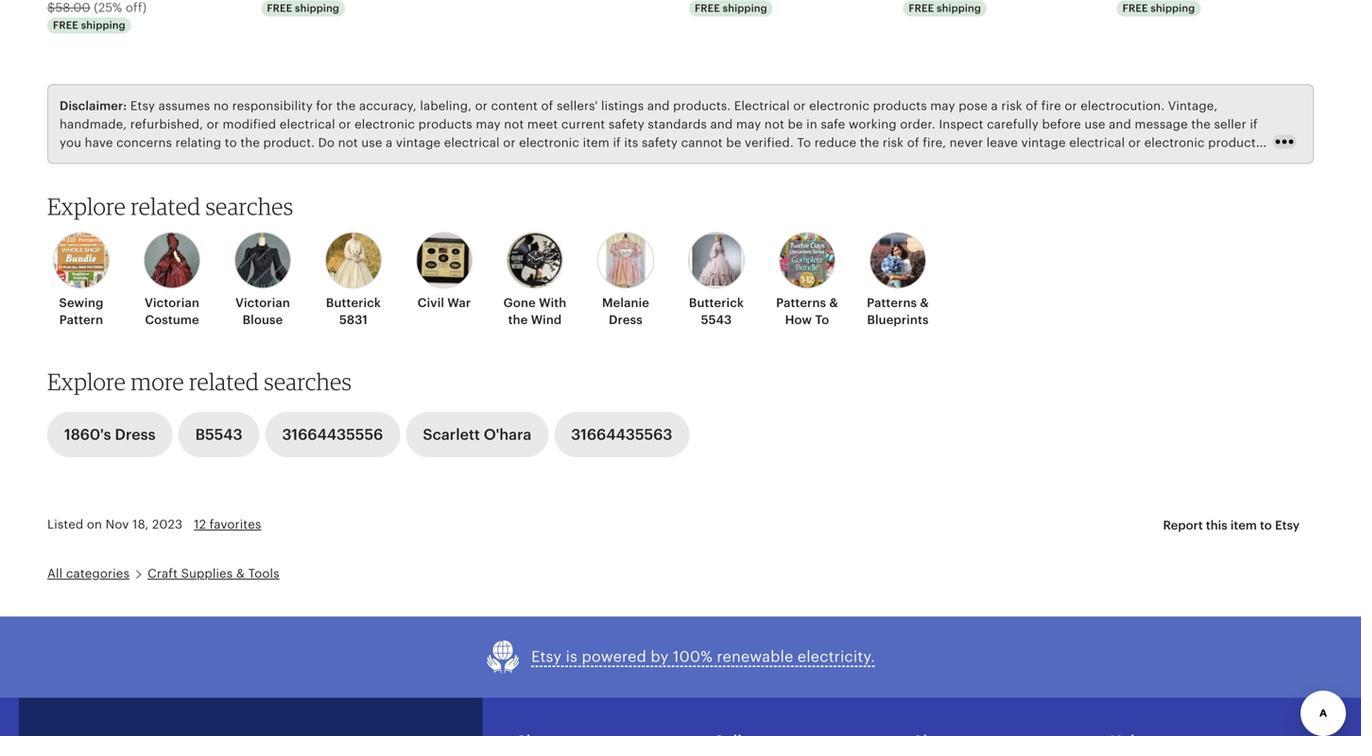 Task type: describe. For each thing, give the bounding box(es) containing it.
1 free shipping link from the left
[[261, 0, 458, 19]]

the down vintage,
[[1192, 117, 1211, 131]]

explore for explore more related searches
[[47, 368, 126, 396]]

shipping inside $ 58.00 (25% off) free shipping
[[81, 20, 126, 31]]

by
[[651, 649, 669, 666]]

renewable
[[717, 649, 794, 666]]

sellers'
[[557, 99, 598, 113]]

victorian blouse link
[[223, 232, 303, 329]]

1 horizontal spatial products
[[874, 99, 928, 113]]

the down working at top
[[860, 136, 880, 150]]

0 vertical spatial safety
[[609, 117, 645, 131]]

to inside report this item to etsy "button"
[[1261, 519, 1273, 533]]

free for 1st free shipping link from right
[[1123, 2, 1149, 14]]

victorian blouse
[[236, 296, 290, 327]]

electrocution.
[[1081, 99, 1165, 113]]

report this item to etsy button
[[1150, 509, 1315, 543]]

2 horizontal spatial not
[[765, 117, 785, 131]]

explore related searches region
[[36, 192, 1326, 363]]

listed on nov 18, 2023
[[47, 518, 183, 532]]

etsy assumes no responsibility for the accuracy, labeling, or content of sellers' listings and products. electrical or electronic products may pose a risk of fire or electrocution. vintage, handmade, refurbished, or modified electrical or electronic products may not meet current safety standards and may not be in safe working order. inspect carefully before use and message the seller if you have concerns relating to the product. do not use a vintage electrical or electronic item if its safety cannot be verified. to reduce the risk of fire, never leave vintage electrical or electronic products plugged in unattended. see etsy's
[[60, 99, 1263, 168]]

all categories
[[47, 567, 130, 581]]

favorites
[[210, 518, 261, 532]]

more for for
[[368, 154, 399, 168]]

2 horizontal spatial may
[[931, 99, 956, 113]]

content
[[491, 99, 538, 113]]

3 free shipping link from the left
[[903, 0, 1101, 19]]

0 horizontal spatial products
[[419, 117, 473, 131]]

with
[[539, 296, 567, 310]]

working
[[849, 117, 897, 131]]

item inside 'etsy assumes no responsibility for the accuracy, labeling, or content of sellers' listings and products. electrical or electronic products may pose a risk of fire or electrocution. vintage, handmade, refurbished, or modified electrical or electronic products may not meet current safety standards and may not be in safe working order. inspect carefully before use and message the seller if you have concerns relating to the product. do not use a vintage electrical or electronic item if its safety cannot be verified. to reduce the risk of fire, never leave vintage electrical or electronic products plugged in unattended. see etsy's'
[[583, 136, 610, 150]]

cannot
[[681, 136, 723, 150]]

carefully
[[987, 117, 1039, 131]]

1 horizontal spatial not
[[504, 117, 524, 131]]

have
[[85, 136, 113, 150]]

victorian costume link
[[132, 232, 212, 329]]

blueprints
[[868, 313, 929, 327]]

1 horizontal spatial risk
[[1002, 99, 1023, 113]]

unattended.
[[127, 154, 201, 168]]

tools
[[248, 567, 280, 581]]

you
[[60, 136, 81, 150]]

& for patterns & blueprints
[[921, 296, 930, 310]]

report this item to etsy
[[1164, 519, 1300, 533]]

supplies
[[181, 567, 233, 581]]

current
[[562, 117, 606, 131]]

31664435563 link
[[554, 412, 690, 458]]

plugged
[[60, 154, 110, 168]]

fire
[[1042, 99, 1062, 113]]

2 horizontal spatial electrical
[[1070, 136, 1126, 150]]

butterick 5543
[[689, 296, 744, 327]]

explore related searches
[[47, 192, 294, 220]]

refurbished,
[[130, 117, 203, 131]]

never
[[950, 136, 984, 150]]

1860's dress link
[[47, 412, 173, 458]]

patterns for blueprints
[[867, 296, 918, 310]]

31664435556 link
[[265, 412, 400, 458]]

18,
[[132, 518, 149, 532]]

butterick 5831
[[326, 296, 381, 327]]

electronic up safe
[[810, 99, 870, 113]]

5831
[[339, 313, 368, 327]]

modified
[[223, 117, 276, 131]]

0 horizontal spatial be
[[727, 136, 742, 150]]

wind
[[531, 313, 562, 327]]

reduce
[[815, 136, 857, 150]]

or down no
[[207, 117, 219, 131]]

accuracy,
[[359, 99, 417, 113]]

sewing pattern
[[59, 296, 104, 327]]

100%
[[673, 649, 713, 666]]

1 vertical spatial related
[[189, 368, 259, 396]]

patterns & how to link
[[768, 232, 847, 329]]

2 horizontal spatial of
[[1026, 99, 1039, 113]]

1 horizontal spatial if
[[1251, 117, 1259, 131]]

free for 4th free shipping link from right
[[267, 2, 292, 14]]

listings
[[602, 99, 644, 113]]

product.
[[263, 136, 315, 150]]

0 horizontal spatial in
[[113, 154, 124, 168]]

its
[[625, 136, 639, 150]]

for more information.
[[344, 154, 475, 168]]

vintage,
[[1169, 99, 1218, 113]]

products.
[[674, 99, 731, 113]]

melanie
[[602, 296, 650, 310]]

electrical
[[735, 99, 790, 113]]

sewing
[[59, 296, 104, 310]]

$ 58.00 (25% off) free shipping
[[47, 0, 147, 31]]

1 horizontal spatial electrical
[[444, 136, 500, 150]]

12
[[194, 518, 206, 532]]

patterns & how to
[[777, 296, 839, 327]]

craft supplies & tools link
[[148, 567, 280, 581]]

2 free shipping link from the left
[[689, 0, 886, 19]]

2 free shipping from the left
[[695, 2, 768, 14]]

0 horizontal spatial &
[[236, 567, 245, 581]]

4 free shipping link from the left
[[1118, 0, 1315, 19]]

assumes
[[158, 99, 210, 113]]

searches inside region
[[206, 192, 294, 220]]

electricity.
[[798, 649, 876, 666]]

1 vertical spatial risk
[[883, 136, 904, 150]]

1860's
[[64, 426, 111, 443]]

2 vintage from the left
[[1022, 136, 1067, 150]]

1 vertical spatial a
[[386, 136, 393, 150]]

handmade,
[[60, 117, 127, 131]]

the inside gone with the wind
[[508, 313, 528, 327]]

pattern
[[59, 313, 103, 327]]

explore for explore related searches
[[47, 192, 126, 220]]

& for patterns & how to
[[830, 296, 839, 310]]

0 horizontal spatial electrical
[[280, 117, 335, 131]]

more for explore
[[131, 368, 184, 396]]

0 horizontal spatial not
[[338, 136, 358, 150]]

etsy is powered by 100% renewable electricity.
[[532, 649, 876, 666]]

standards
[[648, 117, 707, 131]]

1 horizontal spatial a
[[992, 99, 999, 113]]

scarlett o'hara link
[[406, 412, 549, 458]]

to inside 'etsy assumes no responsibility for the accuracy, labeling, or content of sellers' listings and products. electrical or electronic products may pose a risk of fire or electrocution. vintage, handmade, refurbished, or modified electrical or electronic products may not meet current safety standards and may not be in safe working order. inspect carefully before use and message the seller if you have concerns relating to the product. do not use a vintage electrical or electronic item if its safety cannot be verified. to reduce the risk of fire, never leave vintage electrical or electronic products plugged in unattended. see etsy's'
[[798, 136, 812, 150]]

2 horizontal spatial and
[[1109, 117, 1132, 131]]

1860's dress
[[64, 426, 156, 443]]

leave
[[987, 136, 1019, 150]]

electronic down accuracy,
[[355, 117, 415, 131]]

gone with the wind link
[[496, 232, 575, 329]]



Task type: locate. For each thing, give the bounding box(es) containing it.
1 horizontal spatial to
[[816, 313, 830, 327]]

31664435563
[[571, 426, 673, 443]]

1 horizontal spatial of
[[908, 136, 920, 150]]

2 vertical spatial etsy
[[532, 649, 562, 666]]

off)
[[126, 0, 147, 15]]

order.
[[901, 117, 936, 131]]

risk
[[1002, 99, 1023, 113], [883, 136, 904, 150]]

or down message
[[1129, 136, 1142, 150]]

butterick up the "5831"
[[326, 296, 381, 310]]

1 vertical spatial item
[[1231, 519, 1258, 533]]

1 free shipping from the left
[[267, 2, 340, 14]]

butterick up 5543
[[689, 296, 744, 310]]

of up meet
[[541, 99, 554, 113]]

all categories link
[[47, 567, 130, 581]]

0 horizontal spatial use
[[362, 136, 383, 150]]

categories
[[66, 567, 130, 581]]

0 vertical spatial to
[[798, 136, 812, 150]]

a right pose
[[992, 99, 999, 113]]

searches down etsy's
[[206, 192, 294, 220]]

1 patterns from the left
[[777, 296, 827, 310]]

for
[[316, 99, 333, 113], [347, 154, 364, 168]]

o'hara
[[484, 426, 532, 443]]

no
[[214, 99, 229, 113]]

the left accuracy,
[[336, 99, 356, 113]]

4 free shipping from the left
[[1123, 2, 1196, 14]]

etsy left is
[[532, 649, 562, 666]]

0 vertical spatial more
[[368, 154, 399, 168]]

not right do
[[338, 136, 358, 150]]

1 horizontal spatial etsy
[[532, 649, 562, 666]]

safety down standards
[[642, 136, 678, 150]]

2 vertical spatial products
[[1209, 136, 1263, 150]]

be
[[788, 117, 803, 131], [727, 136, 742, 150]]

electrical down "before"
[[1070, 136, 1126, 150]]

melanie dress link
[[586, 232, 666, 329]]

risk down working at top
[[883, 136, 904, 150]]

and up standards
[[648, 99, 670, 113]]

0 vertical spatial if
[[1251, 117, 1259, 131]]

searches
[[206, 192, 294, 220], [264, 368, 352, 396]]

etsy up refurbished,
[[130, 99, 155, 113]]

1 vertical spatial to
[[816, 313, 830, 327]]

to left reduce
[[798, 136, 812, 150]]

1 horizontal spatial to
[[1261, 519, 1273, 533]]

free inside $ 58.00 (25% off) free shipping
[[53, 20, 78, 31]]

12 favorites
[[194, 518, 261, 532]]

may up inspect
[[931, 99, 956, 113]]

inspect
[[939, 117, 984, 131]]

& left patterns & blueprints
[[830, 296, 839, 310]]

1 horizontal spatial butterick
[[689, 296, 744, 310]]

0 vertical spatial be
[[788, 117, 803, 131]]

be right cannot
[[727, 136, 742, 150]]

0 vertical spatial dress
[[609, 313, 643, 327]]

free
[[267, 2, 292, 14], [695, 2, 721, 14], [909, 2, 935, 14], [1123, 2, 1149, 14], [53, 20, 78, 31]]

0 horizontal spatial risk
[[883, 136, 904, 150]]

or right the electrical
[[794, 99, 806, 113]]

more down costume
[[131, 368, 184, 396]]

pose
[[959, 99, 988, 113]]

0 horizontal spatial may
[[476, 117, 501, 131]]

or
[[475, 99, 488, 113], [794, 99, 806, 113], [1065, 99, 1078, 113], [207, 117, 219, 131], [339, 117, 351, 131], [503, 136, 516, 150], [1129, 136, 1142, 150]]

3 free shipping from the left
[[909, 2, 982, 14]]

electronic down message
[[1145, 136, 1205, 150]]

& up the blueprints
[[921, 296, 930, 310]]

this
[[1207, 519, 1228, 533]]

1 horizontal spatial more
[[368, 154, 399, 168]]

etsy inside report this item to etsy "button"
[[1276, 519, 1300, 533]]

seller
[[1215, 117, 1247, 131]]

victorian up blouse
[[236, 296, 290, 310]]

etsy for etsy is powered by 100% renewable electricity.
[[532, 649, 562, 666]]

etsy is powered by 100% renewable electricity. button
[[486, 640, 876, 676]]

& inside patterns & how to
[[830, 296, 839, 310]]

0 horizontal spatial if
[[613, 136, 621, 150]]

disclaimer:
[[60, 99, 127, 113]]

&
[[830, 296, 839, 310], [921, 296, 930, 310], [236, 567, 245, 581]]

1 horizontal spatial may
[[737, 117, 762, 131]]

1 horizontal spatial dress
[[609, 313, 643, 327]]

costume
[[145, 313, 199, 327]]

craft supplies & tools
[[148, 567, 280, 581]]

dress for 1860's dress
[[115, 426, 156, 443]]

2 patterns from the left
[[867, 296, 918, 310]]

on
[[87, 518, 102, 532]]

concerns
[[116, 136, 172, 150]]

victorian for costume
[[145, 296, 200, 310]]

1 butterick from the left
[[326, 296, 381, 310]]

electrical up information.
[[444, 136, 500, 150]]

0 horizontal spatial more
[[131, 368, 184, 396]]

0 horizontal spatial a
[[386, 136, 393, 150]]

butterick for 5543
[[689, 296, 744, 310]]

1 horizontal spatial use
[[1085, 117, 1106, 131]]

0 horizontal spatial vintage
[[396, 136, 441, 150]]

0 vertical spatial to
[[225, 136, 237, 150]]

for inside 'etsy assumes no responsibility for the accuracy, labeling, or content of sellers' listings and products. electrical or electronic products may pose a risk of fire or electrocution. vintage, handmade, refurbished, or modified electrical or electronic products may not meet current safety standards and may not be in safe working order. inspect carefully before use and message the seller if you have concerns relating to the product. do not use a vintage electrical or electronic item if its safety cannot be verified. to reduce the risk of fire, never leave vintage electrical or electronic products plugged in unattended. see etsy's'
[[316, 99, 333, 113]]

2 explore from the top
[[47, 368, 126, 396]]

b5543
[[195, 426, 243, 443]]

not down content
[[504, 117, 524, 131]]

safety
[[609, 117, 645, 131], [642, 136, 678, 150]]

0 vertical spatial item
[[583, 136, 610, 150]]

2 victorian from the left
[[236, 296, 290, 310]]

patterns up the blueprints
[[867, 296, 918, 310]]

1 vintage from the left
[[396, 136, 441, 150]]

0 vertical spatial use
[[1085, 117, 1106, 131]]

etsy inside 'etsy is powered by 100% renewable electricity.' button
[[532, 649, 562, 666]]

victorian
[[145, 296, 200, 310], [236, 296, 290, 310]]

sewing pattern link
[[42, 232, 121, 329]]

electronic
[[810, 99, 870, 113], [355, 117, 415, 131], [519, 136, 580, 150], [1145, 136, 1205, 150]]

for up do
[[316, 99, 333, 113]]

to
[[225, 136, 237, 150], [1261, 519, 1273, 533]]

0 horizontal spatial etsy
[[130, 99, 155, 113]]

dress for melanie dress
[[609, 313, 643, 327]]

to right the this
[[1261, 519, 1273, 533]]

0 vertical spatial a
[[992, 99, 999, 113]]

1 vertical spatial products
[[419, 117, 473, 131]]

may down the electrical
[[737, 117, 762, 131]]

2 horizontal spatial &
[[921, 296, 930, 310]]

1 vertical spatial etsy
[[1276, 519, 1300, 533]]

free for third free shipping link from left
[[909, 2, 935, 14]]

explore inside region
[[47, 192, 126, 220]]

1 explore from the top
[[47, 192, 126, 220]]

0 vertical spatial explore
[[47, 192, 126, 220]]

the
[[336, 99, 356, 113], [1192, 117, 1211, 131], [241, 136, 260, 150], [860, 136, 880, 150], [508, 313, 528, 327]]

melanie dress
[[602, 296, 650, 327]]

and down "products."
[[711, 117, 733, 131]]

butterick
[[326, 296, 381, 310], [689, 296, 744, 310]]

electrical up product.
[[280, 117, 335, 131]]

risk up carefully
[[1002, 99, 1023, 113]]

0 horizontal spatial butterick
[[326, 296, 381, 310]]

1 vertical spatial use
[[362, 136, 383, 150]]

free for third free shipping link from right
[[695, 2, 721, 14]]

1 horizontal spatial in
[[807, 117, 818, 131]]

or down content
[[503, 136, 516, 150]]

31664435556
[[282, 426, 383, 443]]

related up the b5543 on the bottom
[[189, 368, 259, 396]]

1 vertical spatial for
[[347, 154, 364, 168]]

or up for more information.
[[339, 117, 351, 131]]

victorian for blouse
[[236, 296, 290, 310]]

in left safe
[[807, 117, 818, 131]]

patterns for how
[[777, 296, 827, 310]]

vintage up for more information.
[[396, 136, 441, 150]]

etsy for etsy assumes no responsibility for the accuracy, labeling, or content of sellers' listings and products. electrical or electronic products may pose a risk of fire or electrocution. vintage, handmade, refurbished, or modified electrical or electronic products may not meet current safety standards and may not be in safe working order. inspect carefully before use and message the seller if you have concerns relating to the product. do not use a vintage electrical or electronic item if its safety cannot be verified. to reduce the risk of fire, never leave vintage electrical or electronic products plugged in unattended. see etsy's
[[130, 99, 155, 113]]

58.00
[[55, 0, 91, 15]]

butterick for 5831
[[326, 296, 381, 310]]

be up the verified.
[[788, 117, 803, 131]]

free shipping link
[[261, 0, 458, 19], [689, 0, 886, 19], [903, 0, 1101, 19], [1118, 0, 1315, 19]]

1 vertical spatial more
[[131, 368, 184, 396]]

dress inside melanie dress
[[609, 313, 643, 327]]

verified.
[[745, 136, 794, 150]]

scarlett
[[423, 426, 480, 443]]

1 victorian from the left
[[145, 296, 200, 310]]

of down order.
[[908, 136, 920, 150]]

dress down melanie
[[609, 313, 643, 327]]

a
[[992, 99, 999, 113], [386, 136, 393, 150]]

1 vertical spatial safety
[[642, 136, 678, 150]]

if right seller
[[1251, 117, 1259, 131]]

products down seller
[[1209, 136, 1263, 150]]

0 horizontal spatial victorian
[[145, 296, 200, 310]]

powered
[[582, 649, 647, 666]]

etsy right the this
[[1276, 519, 1300, 533]]

1 horizontal spatial patterns
[[867, 296, 918, 310]]

1 horizontal spatial vintage
[[1022, 136, 1067, 150]]

1 vertical spatial explore
[[47, 368, 126, 396]]

products down labeling,
[[419, 117, 473, 131]]

1 vertical spatial to
[[1261, 519, 1273, 533]]

0 vertical spatial related
[[131, 192, 201, 220]]

0 horizontal spatial to
[[225, 136, 237, 150]]

in
[[807, 117, 818, 131], [113, 154, 124, 168]]

report
[[1164, 519, 1204, 533]]

0 vertical spatial risk
[[1002, 99, 1023, 113]]

2 butterick from the left
[[689, 296, 744, 310]]

if left its
[[613, 136, 621, 150]]

use down accuracy,
[[362, 136, 383, 150]]

1 horizontal spatial item
[[1231, 519, 1258, 533]]

dress
[[609, 313, 643, 327], [115, 426, 156, 443]]

1 vertical spatial be
[[727, 136, 742, 150]]

or left content
[[475, 99, 488, 113]]

victorian costume
[[145, 296, 200, 327]]

1 horizontal spatial victorian
[[236, 296, 290, 310]]

1 horizontal spatial and
[[711, 117, 733, 131]]

2 horizontal spatial etsy
[[1276, 519, 1300, 533]]

patterns & blueprints
[[867, 296, 930, 327]]

or right fire on the top
[[1065, 99, 1078, 113]]

0 vertical spatial products
[[874, 99, 928, 113]]

1 horizontal spatial &
[[830, 296, 839, 310]]

0 vertical spatial etsy
[[130, 99, 155, 113]]

is
[[566, 649, 578, 666]]

item inside "button"
[[1231, 519, 1258, 533]]

etsy's
[[230, 154, 263, 168]]

& left the tools
[[236, 567, 245, 581]]

0 horizontal spatial for
[[316, 99, 333, 113]]

explore up 1860's
[[47, 368, 126, 396]]

related down unattended.
[[131, 192, 201, 220]]

gone with the wind
[[504, 296, 567, 327]]

related inside region
[[131, 192, 201, 220]]

explore
[[47, 192, 126, 220], [47, 368, 126, 396]]

the down modified
[[241, 136, 260, 150]]

message
[[1135, 117, 1189, 131]]

patterns inside patterns & how to
[[777, 296, 827, 310]]

use
[[1085, 117, 1106, 131], [362, 136, 383, 150]]

victorian up costume
[[145, 296, 200, 310]]

civil
[[418, 296, 445, 310]]

civil war link
[[405, 232, 484, 312]]

safety down "listings" on the top left of page
[[609, 117, 645, 131]]

b5543 link
[[178, 412, 260, 458]]

item
[[583, 136, 610, 150], [1231, 519, 1258, 533]]

1 vertical spatial if
[[613, 136, 621, 150]]

patterns up how
[[777, 296, 827, 310]]

for down accuracy,
[[347, 154, 364, 168]]

explore down the plugged
[[47, 192, 126, 220]]

dress right 1860's
[[115, 426, 156, 443]]

2023
[[152, 518, 183, 532]]

to inside patterns & how to
[[816, 313, 830, 327]]

(25%
[[94, 0, 122, 15]]

scarlett o'hara
[[423, 426, 532, 443]]

0 horizontal spatial patterns
[[777, 296, 827, 310]]

use down electrocution.
[[1085, 117, 1106, 131]]

more left information.
[[368, 154, 399, 168]]

12 favorites link
[[194, 518, 261, 532]]

1 vertical spatial in
[[113, 154, 124, 168]]

0 horizontal spatial of
[[541, 99, 554, 113]]

not up the verified.
[[765, 117, 785, 131]]

and down electrocution.
[[1109, 117, 1132, 131]]

0 horizontal spatial to
[[798, 136, 812, 150]]

products up order.
[[874, 99, 928, 113]]

meet
[[528, 117, 558, 131]]

of
[[541, 99, 554, 113], [1026, 99, 1039, 113], [908, 136, 920, 150]]

to right how
[[816, 313, 830, 327]]

may down content
[[476, 117, 501, 131]]

patterns inside patterns & blueprints
[[867, 296, 918, 310]]

craft
[[148, 567, 178, 581]]

0 vertical spatial in
[[807, 117, 818, 131]]

relating
[[176, 136, 221, 150]]

0 horizontal spatial dress
[[115, 426, 156, 443]]

before
[[1043, 117, 1082, 131]]

searches up 31664435556
[[264, 368, 352, 396]]

& inside patterns & blueprints
[[921, 296, 930, 310]]

item right the this
[[1231, 519, 1258, 533]]

gone
[[504, 296, 536, 310]]

item down the current
[[583, 136, 610, 150]]

the down the gone
[[508, 313, 528, 327]]

0 horizontal spatial and
[[648, 99, 670, 113]]

to inside 'etsy assumes no responsibility for the accuracy, labeling, or content of sellers' listings and products. electrical or electronic products may pose a risk of fire or electrocution. vintage, handmade, refurbished, or modified electrical or electronic products may not meet current safety standards and may not be in safe working order. inspect carefully before use and message the seller if you have concerns relating to the product. do not use a vintage electrical or electronic item if its safety cannot be verified. to reduce the risk of fire, never leave vintage electrical or electronic products plugged in unattended. see etsy's'
[[225, 136, 237, 150]]

0 vertical spatial searches
[[206, 192, 294, 220]]

1 vertical spatial dress
[[115, 426, 156, 443]]

1 horizontal spatial be
[[788, 117, 803, 131]]

civil war
[[418, 296, 471, 310]]

to up etsy's
[[225, 136, 237, 150]]

patterns & blueprints link
[[859, 232, 938, 329]]

1 horizontal spatial for
[[347, 154, 364, 168]]

electronic down meet
[[519, 136, 580, 150]]

responsibility
[[232, 99, 313, 113]]

2 horizontal spatial products
[[1209, 136, 1263, 150]]

0 horizontal spatial item
[[583, 136, 610, 150]]

war
[[448, 296, 471, 310]]

1 vertical spatial searches
[[264, 368, 352, 396]]

0 vertical spatial for
[[316, 99, 333, 113]]

vintage down "before"
[[1022, 136, 1067, 150]]

butterick 5831 link
[[314, 232, 393, 329]]

all
[[47, 567, 63, 581]]

and
[[648, 99, 670, 113], [711, 117, 733, 131], [1109, 117, 1132, 131]]

a up for more information.
[[386, 136, 393, 150]]

in down concerns
[[113, 154, 124, 168]]

shipping
[[295, 2, 340, 14], [723, 2, 768, 14], [937, 2, 982, 14], [1151, 2, 1196, 14], [81, 20, 126, 31]]

of left fire on the top
[[1026, 99, 1039, 113]]

etsy inside 'etsy assumes no responsibility for the accuracy, labeling, or content of sellers' listings and products. electrical or electronic products may pose a risk of fire or electrocution. vintage, handmade, refurbished, or modified electrical or electronic products may not meet current safety standards and may not be in safe working order. inspect carefully before use and message the seller if you have concerns relating to the product. do not use a vintage electrical or electronic item if its safety cannot be verified. to reduce the risk of fire, never leave vintage electrical or electronic products plugged in unattended. see etsy's'
[[130, 99, 155, 113]]



Task type: vqa. For each thing, say whether or not it's contained in the screenshot.
the middle Not
yes



